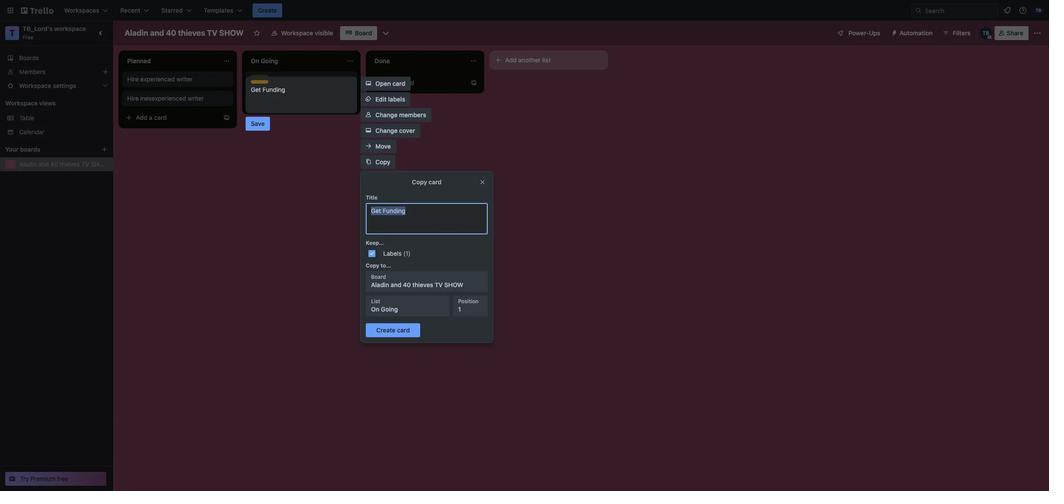 Task type: locate. For each thing, give the bounding box(es) containing it.
cover
[[399, 127, 415, 134]]

0 vertical spatial edit
[[376, 95, 387, 103]]

aladin inside board aladin and 40 thieves tv show
[[371, 281, 389, 288]]

1 vertical spatial hire
[[127, 95, 139, 102]]

(1)
[[403, 250, 411, 257]]

hire
[[127, 75, 139, 83], [127, 95, 139, 102]]

your boards with 1 items element
[[5, 144, 88, 155]]

add a card down inexexperienced
[[136, 114, 167, 121]]

free
[[57, 475, 68, 482]]

1 vertical spatial add a card
[[136, 114, 167, 121]]

1 hire from the top
[[127, 75, 139, 83]]

0 horizontal spatial add a card button
[[122, 111, 220, 125]]

color: yellow, title: "less than $25m" element up 'get' on the left
[[251, 75, 268, 78]]

move button
[[361, 139, 396, 153]]

and inside 'link'
[[38, 160, 49, 168]]

board inside board aladin and 40 thieves tv show
[[371, 274, 386, 280]]

1 horizontal spatial add a card button
[[369, 76, 467, 90]]

2 horizontal spatial tv
[[435, 281, 443, 288]]

thieves inside board aladin and 40 thieves tv show
[[413, 281, 433, 288]]

get
[[251, 81, 261, 88]]

2 vertical spatial and
[[391, 281, 402, 288]]

thieves
[[178, 28, 205, 37], [60, 160, 80, 168], [413, 281, 433, 288]]

hire experienced writer link
[[127, 75, 228, 84]]

power-
[[849, 29, 869, 37]]

0 vertical spatial a
[[397, 79, 400, 86]]

add a card up labels at top left
[[383, 79, 414, 86]]

calendar link
[[19, 128, 108, 136]]

1 horizontal spatial a
[[397, 79, 400, 86]]

labels
[[388, 95, 405, 103]]

add for add a card button for the bottommost create from template… icon
[[136, 114, 147, 121]]

edit left dates
[[376, 174, 387, 181]]

archive
[[376, 190, 397, 197]]

add another list
[[505, 56, 551, 64]]

0 vertical spatial create from template… image
[[471, 79, 478, 86]]

experienced
[[140, 75, 175, 83]]

tb_lord (tylerblack44) image
[[980, 27, 992, 39]]

edit inside button
[[376, 174, 387, 181]]

1 vertical spatial a
[[149, 114, 152, 121]]

show inside 'link'
[[91, 160, 110, 168]]

sm image
[[888, 26, 900, 38]]

add a card for add a card button associated with the top create from template… icon
[[383, 79, 414, 86]]

workspace up table
[[5, 99, 38, 107]]

table
[[19, 114, 34, 122]]

0 vertical spatial tv
[[207, 28, 217, 37]]

add a card button
[[369, 76, 467, 90], [122, 111, 220, 125]]

create button
[[253, 3, 282, 17]]

add a card button for the top create from template… icon
[[369, 76, 467, 90]]

show up position
[[445, 281, 464, 288]]

copy down move
[[376, 158, 391, 166]]

add inside button
[[505, 56, 517, 64]]

0 vertical spatial copy
[[376, 158, 391, 166]]

0 horizontal spatial workspace
[[5, 99, 38, 107]]

keep… labels (1)
[[366, 240, 411, 257]]

edit labels button
[[361, 92, 411, 106]]

2 change from the top
[[376, 127, 398, 134]]

2 horizontal spatial add
[[505, 56, 517, 64]]

boards
[[20, 146, 40, 153]]

board left customize views image
[[355, 29, 372, 37]]

change inside button
[[376, 111, 398, 119]]

workspace visible button
[[266, 26, 339, 40]]

2 horizontal spatial and
[[391, 281, 402, 288]]

filters
[[953, 29, 971, 37]]

1 horizontal spatial add a card
[[383, 79, 414, 86]]

0 vertical spatial add a card
[[383, 79, 414, 86]]

automation button
[[888, 26, 938, 40]]

create from template… image
[[471, 79, 478, 86], [223, 114, 230, 121]]

save button
[[246, 117, 270, 131]]

list
[[542, 56, 551, 64]]

copy right dates
[[412, 178, 427, 186]]

1 color: yellow, title: "less than $25m" element from the top
[[251, 75, 268, 78]]

workspace left visible
[[281, 29, 313, 37]]

try premium free button
[[5, 472, 106, 486]]

0 horizontal spatial and
[[38, 160, 49, 168]]

card right open
[[393, 80, 406, 87]]

2 horizontal spatial thieves
[[413, 281, 433, 288]]

writer down hire experienced writer link
[[188, 95, 204, 102]]

1 vertical spatial show
[[91, 160, 110, 168]]

0 vertical spatial aladin
[[125, 28, 148, 37]]

2 vertical spatial add
[[136, 114, 147, 121]]

1 vertical spatial and
[[38, 160, 49, 168]]

0 vertical spatial show
[[219, 28, 244, 37]]

a for the bottommost create from template… icon
[[149, 114, 152, 121]]

a
[[397, 79, 400, 86], [149, 114, 152, 121]]

1 change from the top
[[376, 111, 398, 119]]

list
[[371, 298, 380, 305]]

and inside the board name text box
[[150, 28, 164, 37]]

0 vertical spatial aladin and 40 thieves tv show
[[125, 28, 244, 37]]

0 vertical spatial 40
[[166, 28, 176, 37]]

add board image
[[101, 146, 108, 153]]

2 edit from the top
[[376, 174, 387, 181]]

1 edit from the top
[[376, 95, 387, 103]]

change for change members
[[376, 111, 398, 119]]

0 vertical spatial writer
[[177, 75, 193, 83]]

2 vertical spatial aladin
[[371, 281, 389, 288]]

edit dates button
[[361, 171, 410, 185]]

search image
[[915, 7, 922, 14]]

position
[[458, 298, 479, 305]]

2 vertical spatial thieves
[[413, 281, 433, 288]]

hire left experienced on the left of the page
[[127, 75, 139, 83]]

show down add board image
[[91, 160, 110, 168]]

primary element
[[0, 0, 1050, 21]]

edit left labels at top left
[[376, 95, 387, 103]]

copy
[[376, 158, 391, 166], [412, 178, 427, 186], [366, 262, 380, 269]]

tb_lord's workspace link
[[23, 25, 86, 32]]

0 horizontal spatial add
[[136, 114, 147, 121]]

add another list button
[[490, 51, 608, 70]]

1 vertical spatial writer
[[188, 95, 204, 102]]

0 vertical spatial and
[[150, 28, 164, 37]]

add left the another
[[505, 56, 517, 64]]

card
[[402, 79, 414, 86], [393, 80, 406, 87], [154, 114, 167, 121], [429, 178, 442, 186]]

1 horizontal spatial tv
[[207, 28, 217, 37]]

0 horizontal spatial a
[[149, 114, 152, 121]]

0 horizontal spatial show
[[91, 160, 110, 168]]

another
[[519, 56, 541, 64]]

hire left inexexperienced
[[127, 95, 139, 102]]

1 vertical spatial 40
[[50, 160, 58, 168]]

0 vertical spatial add a card button
[[369, 76, 467, 90]]

copy left to… on the left bottom of the page
[[366, 262, 380, 269]]

1 vertical spatial change
[[376, 127, 398, 134]]

add a card button for the bottommost create from template… icon
[[122, 111, 220, 125]]

1 vertical spatial board
[[371, 274, 386, 280]]

2 color: yellow, title: "less than $25m" element from the top
[[251, 80, 268, 84]]

hire for hire inexexperienced writer
[[127, 95, 139, 102]]

workspace inside button
[[281, 29, 313, 37]]

a right open
[[397, 79, 400, 86]]

workspace
[[281, 29, 313, 37], [5, 99, 38, 107]]

2 horizontal spatial aladin
[[371, 281, 389, 288]]

0 horizontal spatial add a card
[[136, 114, 167, 121]]

show
[[219, 28, 244, 37], [91, 160, 110, 168], [445, 281, 464, 288]]

copy inside button
[[376, 158, 391, 166]]

0 vertical spatial workspace
[[281, 29, 313, 37]]

2 vertical spatial copy
[[366, 262, 380, 269]]

a down inexexperienced
[[149, 114, 152, 121]]

1 horizontal spatial add
[[383, 79, 395, 86]]

0 vertical spatial thieves
[[178, 28, 205, 37]]

tv
[[207, 28, 217, 37], [81, 160, 89, 168], [435, 281, 443, 288]]

0 horizontal spatial create from template… image
[[223, 114, 230, 121]]

2 horizontal spatial 40
[[403, 281, 411, 288]]

40
[[166, 28, 176, 37], [50, 160, 58, 168], [403, 281, 411, 288]]

open information menu image
[[1019, 6, 1028, 15]]

1 horizontal spatial thieves
[[178, 28, 205, 37]]

0 vertical spatial change
[[376, 111, 398, 119]]

members
[[19, 68, 46, 75]]

writer
[[177, 75, 193, 83], [188, 95, 204, 102]]

tyler black (tylerblack44) image
[[1034, 5, 1044, 16]]

Board name text field
[[120, 26, 248, 40]]

hire inexexperienced writer
[[127, 95, 204, 102]]

free
[[23, 34, 34, 41]]

show left star or unstar board icon
[[219, 28, 244, 37]]

aladin inside the board name text box
[[125, 28, 148, 37]]

edit for edit dates
[[376, 174, 387, 181]]

1 horizontal spatial show
[[219, 28, 244, 37]]

open card link
[[361, 77, 411, 91]]

1 horizontal spatial 40
[[166, 28, 176, 37]]

0 vertical spatial color: yellow, title: "less than $25m" element
[[251, 75, 268, 78]]

1 vertical spatial copy
[[412, 178, 427, 186]]

edit
[[376, 95, 387, 103], [376, 174, 387, 181]]

archive button
[[361, 186, 403, 200]]

edit labels
[[376, 95, 405, 103]]

0 horizontal spatial thieves
[[60, 160, 80, 168]]

show inside the board name text box
[[219, 28, 244, 37]]

1 horizontal spatial aladin
[[125, 28, 148, 37]]

Get Funding text field
[[366, 203, 488, 234]]

add down inexexperienced
[[136, 114, 147, 121]]

add up edit labels
[[383, 79, 395, 86]]

list on going
[[371, 298, 398, 313]]

workspace
[[54, 25, 86, 32]]

aladin and 40 thieves tv show link
[[19, 160, 110, 169]]

change up move
[[376, 127, 398, 134]]

1 horizontal spatial workspace
[[281, 29, 313, 37]]

1 vertical spatial workspace
[[5, 99, 38, 107]]

1 horizontal spatial aladin and 40 thieves tv show
[[125, 28, 244, 37]]

1 vertical spatial aladin
[[19, 160, 37, 168]]

color: yellow, title: "less than $25m" element
[[251, 75, 268, 78], [251, 80, 268, 84]]

0 vertical spatial add
[[505, 56, 517, 64]]

change down edit labels button
[[376, 111, 398, 119]]

2 vertical spatial show
[[445, 281, 464, 288]]

try premium free
[[20, 475, 68, 482]]

1 vertical spatial add a card button
[[122, 111, 220, 125]]

add a card button up labels at top left
[[369, 76, 467, 90]]

1 vertical spatial edit
[[376, 174, 387, 181]]

2 horizontal spatial show
[[445, 281, 464, 288]]

2 hire from the top
[[127, 95, 139, 102]]

copy to…
[[366, 262, 391, 269]]

share
[[1007, 29, 1024, 37]]

change inside "button"
[[376, 127, 398, 134]]

0 horizontal spatial aladin and 40 thieves tv show
[[19, 160, 110, 168]]

1 vertical spatial thieves
[[60, 160, 80, 168]]

aladin
[[125, 28, 148, 37], [19, 160, 37, 168], [371, 281, 389, 288]]

2 vertical spatial 40
[[403, 281, 411, 288]]

hire for hire experienced writer
[[127, 75, 139, 83]]

add
[[505, 56, 517, 64], [383, 79, 395, 86], [136, 114, 147, 121]]

0 vertical spatial hire
[[127, 75, 139, 83]]

None submit
[[366, 323, 421, 337]]

color: yellow, title: "less than $25m" element up save
[[251, 80, 268, 84]]

2 vertical spatial tv
[[435, 281, 443, 288]]

1 vertical spatial color: yellow, title: "less than $25m" element
[[251, 80, 268, 84]]

board down copy to…
[[371, 274, 386, 280]]

writer up hire inexexperienced writer link in the top of the page
[[177, 75, 193, 83]]

1 vertical spatial tv
[[81, 160, 89, 168]]

hire experienced writer
[[127, 75, 193, 83]]

ups
[[869, 29, 881, 37]]

1 vertical spatial add
[[383, 79, 395, 86]]

add a card button down hire inexexperienced writer in the left top of the page
[[122, 111, 220, 125]]

tv inside the board name text box
[[207, 28, 217, 37]]

edit inside button
[[376, 95, 387, 103]]

Get Funding text field
[[251, 85, 352, 110]]

1 horizontal spatial create from template… image
[[471, 79, 478, 86]]

change
[[376, 111, 398, 119], [376, 127, 398, 134]]

0 horizontal spatial tv
[[81, 160, 89, 168]]

title
[[366, 194, 378, 201]]

aladin and 40 thieves tv show
[[125, 28, 244, 37], [19, 160, 110, 168]]

1
[[458, 305, 461, 313]]

1 horizontal spatial and
[[150, 28, 164, 37]]

0 horizontal spatial aladin
[[19, 160, 37, 168]]

0 vertical spatial board
[[355, 29, 372, 37]]

funding
[[263, 81, 285, 88]]

board
[[355, 29, 372, 37], [371, 274, 386, 280]]

and
[[150, 28, 164, 37], [38, 160, 49, 168], [391, 281, 402, 288]]

board aladin and 40 thieves tv show
[[371, 274, 464, 288]]

0 horizontal spatial 40
[[50, 160, 58, 168]]



Task type: vqa. For each thing, say whether or not it's contained in the screenshot.
Try
yes



Task type: describe. For each thing, give the bounding box(es) containing it.
inexexperienced
[[140, 95, 186, 102]]

card up get funding text field
[[429, 178, 442, 186]]

views
[[39, 99, 56, 107]]

members link
[[0, 65, 113, 79]]

board for board aladin and 40 thieves tv show
[[371, 274, 386, 280]]

tb_lord's workspace free
[[23, 25, 86, 41]]

show menu image
[[1034, 29, 1042, 37]]

automation
[[900, 29, 933, 37]]

a for the top create from template… icon
[[397, 79, 400, 86]]

labels
[[383, 250, 402, 257]]

power-ups button
[[832, 26, 886, 40]]

edit for edit labels
[[376, 95, 387, 103]]

copy card
[[412, 178, 442, 186]]

thieves inside 'link'
[[60, 160, 80, 168]]

copy for copy card
[[412, 178, 427, 186]]

board link
[[340, 26, 377, 40]]

tv inside board aladin and 40 thieves tv show
[[435, 281, 443, 288]]

1 vertical spatial create from template… image
[[223, 114, 230, 121]]

visible
[[315, 29, 333, 37]]

your boards
[[5, 146, 40, 153]]

writer for hire experienced writer
[[177, 75, 193, 83]]

change members button
[[361, 108, 432, 122]]

workspace for workspace visible
[[281, 29, 313, 37]]

thieves inside the board name text box
[[178, 28, 205, 37]]

position 1
[[458, 298, 479, 313]]

dates
[[388, 174, 404, 181]]

open card
[[376, 80, 406, 87]]

add a card for add a card button for the bottommost create from template… icon
[[136, 114, 167, 121]]

0 notifications image
[[1003, 5, 1013, 16]]

workspace for workspace views
[[5, 99, 38, 107]]

40 inside the board name text box
[[166, 28, 176, 37]]

your
[[5, 146, 19, 153]]

aladin and 40 thieves tv show inside the board name text box
[[125, 28, 244, 37]]

tv inside aladin and 40 thieves tv show 'link'
[[81, 160, 89, 168]]

show inside board aladin and 40 thieves tv show
[[445, 281, 464, 288]]

power-ups
[[849, 29, 881, 37]]

change cover button
[[361, 124, 421, 138]]

going
[[381, 305, 398, 313]]

tb_lord's
[[23, 25, 53, 32]]

t
[[9, 28, 15, 38]]

card up labels at top left
[[402, 79, 414, 86]]

filters button
[[940, 26, 974, 40]]

get funding link
[[251, 80, 352, 89]]

hire inexexperienced writer link
[[127, 94, 228, 103]]

premium
[[31, 475, 55, 482]]

Search field
[[922, 4, 999, 17]]

star or unstar board image
[[253, 30, 260, 37]]

boards link
[[0, 51, 113, 65]]

members
[[399, 111, 426, 119]]

try
[[20, 475, 29, 482]]

open
[[376, 80, 391, 87]]

copy for copy
[[376, 158, 391, 166]]

card inside open card link
[[393, 80, 406, 87]]

aladin inside 'link'
[[19, 160, 37, 168]]

40 inside 'link'
[[50, 160, 58, 168]]

calendar
[[19, 128, 44, 136]]

writer for hire inexexperienced writer
[[188, 95, 204, 102]]

copy button
[[361, 155, 396, 169]]

get funding
[[251, 81, 285, 88]]

change cover
[[376, 127, 415, 134]]

t link
[[5, 26, 19, 40]]

workspace visible
[[281, 29, 333, 37]]

edit dates
[[376, 174, 404, 181]]

customize views image
[[382, 29, 391, 37]]

keep…
[[366, 240, 384, 246]]

and inside board aladin and 40 thieves tv show
[[391, 281, 402, 288]]

share button
[[995, 26, 1029, 40]]

edit card image
[[346, 75, 353, 82]]

move
[[376, 142, 391, 150]]

to…
[[381, 262, 391, 269]]

save
[[251, 120, 265, 127]]

add for add a card button associated with the top create from template… icon
[[383, 79, 395, 86]]

workspace views
[[5, 99, 56, 107]]

add for "add another list" button
[[505, 56, 517, 64]]

change for change cover
[[376, 127, 398, 134]]

board for board
[[355, 29, 372, 37]]

create
[[258, 7, 277, 14]]

copy for copy to…
[[366, 262, 380, 269]]

40 inside board aladin and 40 thieves tv show
[[403, 281, 411, 288]]

table link
[[19, 114, 108, 122]]

card down inexexperienced
[[154, 114, 167, 121]]

boards
[[19, 54, 39, 61]]

1 vertical spatial aladin and 40 thieves tv show
[[19, 160, 110, 168]]

change members
[[376, 111, 426, 119]]

on
[[371, 305, 380, 313]]



